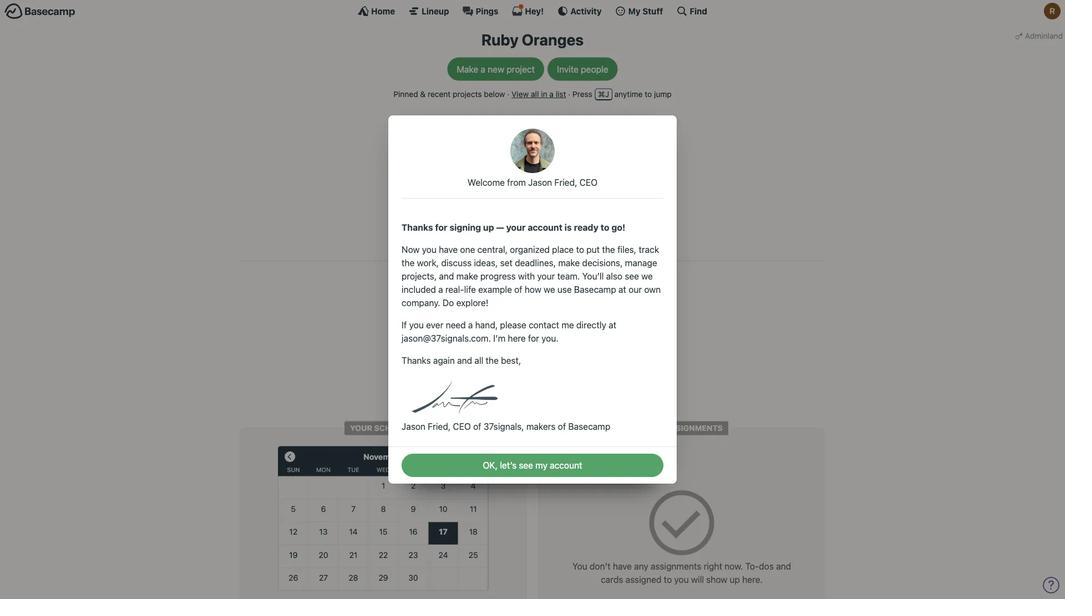 Task type: describe. For each thing, give the bounding box(es) containing it.
own
[[644, 284, 661, 295]]

of inside you'll also see we included a real-life example of how we use basecamp at our own company.
[[514, 284, 522, 295]]

project
[[507, 64, 535, 74]]

lineup
[[422, 6, 449, 16]]

if
[[402, 320, 407, 330]]

you
[[572, 561, 587, 572]]

0 vertical spatial account
[[528, 222, 562, 233]]

lineup link
[[408, 6, 449, 17]]

1 · from the left
[[507, 90, 509, 99]]

and inside now you have one central, organized place to put the files, track the work, discuss ideas, set deadlines, make decisions, manage projects, and make progress with your team.
[[439, 271, 454, 282]]

also
[[606, 271, 622, 282]]

cards
[[601, 574, 623, 585]]

see for my
[[519, 460, 533, 471]]

best,
[[501, 355, 521, 366]]

pings button
[[462, 6, 498, 17]]

life
[[464, 284, 476, 295]]

recently
[[496, 256, 536, 265]]

activity
[[570, 6, 602, 16]]

makers
[[526, 421, 556, 432]]

sun
[[287, 466, 300, 473]]

⌘
[[598, 90, 605, 99]]

ruby image
[[1044, 3, 1061, 19]]

invite people link
[[548, 57, 618, 81]]

have for don't
[[613, 561, 632, 572]]

signing
[[450, 222, 481, 233]]

1 vertical spatial basecamp
[[568, 421, 610, 432]]

progress
[[480, 271, 516, 282]]

hey! button
[[512, 6, 544, 17]]

if you ever need a hand, please contact me directly at jason@37signals.com. i'm here for you.
[[402, 320, 616, 344]]

your for your schedule
[[350, 424, 372, 433]]

below
[[484, 90, 505, 99]]

a right in
[[549, 90, 554, 99]]

place
[[552, 244, 574, 255]]

contact
[[529, 320, 559, 330]]

at inside you'll also see we included a real-life example of how we use basecamp at our own company.
[[619, 284, 626, 295]]

press
[[573, 90, 592, 99]]

adminland link
[[1013, 28, 1065, 44]]

go!
[[611, 222, 625, 233]]

to left the jump
[[645, 90, 652, 99]]

thanks for signing up — your account is ready to go!
[[402, 222, 625, 233]]

projects,
[[402, 271, 437, 282]]

you for if
[[409, 320, 424, 330]]

at inside if you ever need a hand, please contact me directly at jason@37signals.com. i'm here for you.
[[609, 320, 616, 330]]

ideas,
[[474, 258, 498, 268]]

0 vertical spatial all
[[531, 90, 539, 99]]

your for your assignments
[[641, 424, 663, 433]]

main element
[[0, 0, 1065, 22]]

2 horizontal spatial the
[[602, 244, 615, 255]]

ok, let's see my account
[[483, 460, 582, 471]]

now
[[402, 244, 420, 255]]

j
[[605, 90, 609, 99]]

decisions,
[[582, 258, 623, 268]]

set
[[500, 258, 513, 268]]

ruby oranges
[[481, 31, 584, 49]]

here.
[[742, 574, 763, 585]]

real-
[[445, 284, 464, 295]]

⌘ j anytime to jump
[[598, 90, 672, 99]]

1 vertical spatial make
[[456, 271, 478, 282]]

recently visited
[[496, 256, 569, 265]]

ready
[[574, 222, 598, 233]]

central,
[[477, 244, 508, 255]]

now you have one central, organized place to put the files, track the work, discuss ideas, set deadlines, make decisions, manage projects, and make progress with your team.
[[402, 244, 659, 282]]

switch accounts image
[[4, 3, 75, 20]]

you.
[[542, 333, 559, 344]]

ever
[[426, 320, 443, 330]]

adminland
[[1025, 31, 1063, 40]]

anytime
[[614, 90, 643, 99]]

you don't have any assignments right now. to‑dos and cards assigned to you will show up here.
[[572, 561, 791, 585]]

a inside you'll also see we included a real-life example of how we use basecamp at our own company.
[[438, 284, 443, 295]]

0 horizontal spatial of
[[473, 421, 481, 432]]

new
[[488, 64, 504, 74]]

you'll also see we included a real-life example of how we use basecamp at our own company.
[[402, 271, 661, 308]]

any
[[634, 561, 648, 572]]

with
[[518, 271, 535, 282]]

0 horizontal spatial all
[[474, 355, 483, 366]]

tue
[[347, 466, 359, 473]]

welcome
[[468, 177, 505, 188]]

basecamp inside you'll also see we included a real-life example of how we use basecamp at our own company.
[[574, 284, 616, 295]]

view all in a list link
[[512, 90, 566, 99]]

see for we
[[625, 271, 639, 282]]

my
[[628, 6, 641, 16]]

37signals,
[[484, 421, 524, 432]]

0 vertical spatial jason
[[528, 177, 552, 188]]

invite
[[557, 64, 579, 74]]

your schedule
[[350, 424, 417, 433]]

a inside if you ever need a hand, please contact me directly at jason@37signals.com. i'm here for you.
[[468, 320, 473, 330]]

1 vertical spatial the
[[402, 258, 415, 268]]

track
[[639, 244, 659, 255]]

files,
[[617, 244, 636, 255]]

stuff
[[643, 6, 663, 16]]

2 · from the left
[[568, 90, 570, 99]]

recent
[[428, 90, 451, 99]]

jason fried, ceo of 37signals, makers of basecamp
[[402, 421, 610, 432]]

pinned
[[393, 90, 418, 99]]

example
[[478, 284, 512, 295]]

0 horizontal spatial for
[[435, 222, 447, 233]]

don't
[[590, 561, 611, 572]]

a left new
[[481, 64, 485, 74]]

invite people
[[557, 64, 608, 74]]

wed
[[376, 466, 390, 473]]

thanks again and all the best,
[[402, 355, 521, 366]]

jason@37signals.com.
[[402, 333, 491, 344]]

hey!
[[525, 6, 544, 16]]

manage
[[625, 258, 657, 268]]

jump
[[654, 90, 672, 99]]

0 horizontal spatial ceo
[[453, 421, 471, 432]]

assigned
[[626, 574, 662, 585]]



Task type: locate. For each thing, give the bounding box(es) containing it.
right
[[704, 561, 722, 572]]

do explore!
[[440, 298, 488, 308]]

schedule
[[374, 424, 417, 433]]

at right directly
[[609, 320, 616, 330]]

0 horizontal spatial the
[[402, 258, 415, 268]]

make a new project link
[[447, 57, 544, 81]]

· right list
[[568, 90, 570, 99]]

basecamp right makers
[[568, 421, 610, 432]]

discuss
[[441, 258, 472, 268]]

0 vertical spatial thanks
[[402, 222, 433, 233]]

0 vertical spatial we
[[641, 271, 653, 282]]

make
[[558, 258, 580, 268], [456, 271, 478, 282]]

1 horizontal spatial and
[[457, 355, 472, 366]]

sample
[[440, 290, 469, 299]]

1 vertical spatial at
[[609, 320, 616, 330]]

have inside you don't have any assignments right now. to‑dos and cards assigned to you will show up here.
[[613, 561, 632, 572]]

for left signing
[[435, 222, 447, 233]]

1 vertical spatial see
[[519, 460, 533, 471]]

thanks
[[402, 222, 433, 233], [402, 355, 431, 366]]

0 horizontal spatial we
[[544, 284, 555, 295]]

mon
[[316, 466, 331, 473]]

1 horizontal spatial for
[[528, 333, 539, 344]]

jason up the november
[[402, 421, 426, 432]]

the left the best,
[[486, 355, 499, 366]]

up
[[483, 222, 494, 233], [730, 574, 740, 585]]

and right again
[[457, 355, 472, 366]]

0 vertical spatial fried,
[[554, 177, 577, 188]]

1 horizontal spatial the
[[486, 355, 499, 366]]

have for you
[[439, 244, 458, 255]]

and
[[439, 271, 454, 282], [457, 355, 472, 366], [776, 561, 791, 572]]

one
[[460, 244, 475, 255]]

all left in
[[531, 90, 539, 99]]

is
[[565, 222, 572, 233]]

2 thanks from the top
[[402, 355, 431, 366]]

1 horizontal spatial your
[[641, 424, 663, 433]]

&
[[420, 90, 426, 99]]

1 vertical spatial jason
[[402, 421, 426, 432]]

thanks left again
[[402, 355, 431, 366]]

0 horizontal spatial and
[[439, 271, 454, 282]]

you'll
[[582, 271, 604, 282]]

how
[[525, 284, 541, 295]]

all left the best,
[[474, 355, 483, 366]]

at
[[619, 284, 626, 295], [609, 320, 616, 330]]

show
[[706, 574, 727, 585]]

me
[[562, 320, 574, 330]]

your
[[350, 424, 372, 433], [641, 424, 663, 433]]

0 horizontal spatial see
[[519, 460, 533, 471]]

1 vertical spatial we
[[544, 284, 555, 295]]

please
[[500, 320, 526, 330]]

account inside button
[[550, 460, 582, 471]]

1 thanks from the top
[[402, 222, 433, 233]]

1 vertical spatial your
[[537, 271, 555, 282]]

1 vertical spatial have
[[613, 561, 632, 572]]

work,
[[417, 258, 439, 268]]

have up the discuss
[[439, 244, 458, 255]]

we up own
[[641, 271, 653, 282]]

see inside button
[[519, 460, 533, 471]]

1 horizontal spatial ·
[[568, 90, 570, 99]]

your left assignments
[[641, 424, 663, 433]]

you inside if you ever need a hand, please contact me directly at jason@37signals.com. i'm here for you.
[[409, 320, 424, 330]]

to down assignments
[[664, 574, 672, 585]]

and inside you don't have any assignments right now. to‑dos and cards assigned to you will show up here.
[[776, 561, 791, 572]]

you down assignments
[[674, 574, 689, 585]]

assignments
[[665, 424, 723, 433]]

fried, up is at the right top of page
[[554, 177, 577, 188]]

you for now
[[422, 244, 437, 255]]

0 horizontal spatial up
[[483, 222, 494, 233]]

the
[[602, 244, 615, 255], [402, 258, 415, 268], [486, 355, 499, 366]]

2 horizontal spatial of
[[558, 421, 566, 432]]

—
[[496, 222, 504, 233]]

1 horizontal spatial fried,
[[554, 177, 577, 188]]

assignments
[[651, 561, 701, 572]]

view
[[512, 90, 529, 99]]

thu
[[407, 466, 420, 473]]

· left view
[[507, 90, 509, 99]]

ceo up ready
[[580, 177, 598, 188]]

find
[[690, 6, 707, 16]]

1 horizontal spatial of
[[514, 284, 522, 295]]

of left 37signals, on the bottom left of page
[[473, 421, 481, 432]]

your inside now you have one central, organized place to put the files, track the work, discuss ideas, set deadlines, make decisions, manage projects, and make progress with your team.
[[537, 271, 555, 282]]

basecamp down you'll
[[574, 284, 616, 295]]

0 horizontal spatial have
[[439, 244, 458, 255]]

0 vertical spatial the
[[602, 244, 615, 255]]

pinned & recent projects below · view all in a list
[[393, 90, 566, 99]]

welcome from jason fried, ceo
[[468, 177, 598, 188]]

account left is at the right top of page
[[528, 222, 562, 233]]

up inside you don't have any assignments right now. to‑dos and cards assigned to you will show up here.
[[730, 574, 740, 585]]

jason right from on the left of the page
[[528, 177, 552, 188]]

to left put
[[576, 244, 584, 255]]

1 horizontal spatial jason
[[528, 177, 552, 188]]

basecamp
[[574, 284, 616, 295], [568, 421, 610, 432]]

0 horizontal spatial make
[[456, 271, 478, 282]]

ceo left 37signals, on the bottom left of page
[[453, 421, 471, 432]]

·
[[507, 90, 509, 99], [568, 90, 570, 99]]

we left use
[[544, 284, 555, 295]]

0 vertical spatial for
[[435, 222, 447, 233]]

0 vertical spatial see
[[625, 271, 639, 282]]

to
[[645, 90, 652, 99], [601, 222, 609, 233], [576, 244, 584, 255], [664, 574, 672, 585]]

0 vertical spatial you
[[422, 244, 437, 255]]

ceo
[[580, 177, 598, 188], [453, 421, 471, 432]]

and right to‑dos on the bottom
[[776, 561, 791, 572]]

directly
[[576, 320, 606, 330]]

1 horizontal spatial see
[[625, 271, 639, 282]]

for inside if you ever need a hand, please contact me directly at jason@37signals.com. i'm here for you.
[[528, 333, 539, 344]]

fri
[[439, 466, 448, 473]]

0 horizontal spatial your
[[350, 424, 372, 433]]

1 horizontal spatial up
[[730, 574, 740, 585]]

thanks for thanks again and all the best,
[[402, 355, 431, 366]]

to‑dos
[[745, 561, 774, 572]]

november
[[363, 452, 403, 462]]

you right if
[[409, 320, 424, 330]]

pings
[[476, 6, 498, 16]]

1 horizontal spatial all
[[531, 90, 539, 99]]

home
[[371, 6, 395, 16]]

a left real-
[[438, 284, 443, 295]]

for
[[435, 222, 447, 233], [528, 333, 539, 344]]

of
[[514, 284, 522, 295], [473, 421, 481, 432], [558, 421, 566, 432]]

1 vertical spatial you
[[409, 320, 424, 330]]

up down now.
[[730, 574, 740, 585]]

let's
[[500, 460, 517, 471]]

of right makers
[[558, 421, 566, 432]]

for left you.
[[528, 333, 539, 344]]

see inside you'll also see we included a real-life example of how we use basecamp at our own company.
[[625, 271, 639, 282]]

now.
[[725, 561, 743, 572]]

up left — at the top left
[[483, 222, 494, 233]]

1 vertical spatial for
[[528, 333, 539, 344]]

to left go! on the right top of page
[[601, 222, 609, 233]]

1 vertical spatial and
[[457, 355, 472, 366]]

fried, up the fri
[[428, 421, 451, 432]]

see
[[625, 271, 639, 282], [519, 460, 533, 471]]

sat
[[468, 466, 479, 473]]

explore!
[[456, 298, 488, 308]]

will
[[691, 574, 704, 585]]

1 your from the left
[[350, 424, 372, 433]]

0 horizontal spatial jason
[[402, 421, 426, 432]]

account right 'my'
[[550, 460, 582, 471]]

find button
[[676, 6, 707, 17]]

see up our
[[625, 271, 639, 282]]

have inside now you have one central, organized place to put the files, track the work, discuss ideas, set deadlines, make decisions, manage projects, and make progress with your team.
[[439, 244, 458, 255]]

1 vertical spatial all
[[474, 355, 483, 366]]

0 vertical spatial ceo
[[580, 177, 598, 188]]

to inside now you have one central, organized place to put the files, track the work, discuss ideas, set deadlines, make decisions, manage projects, and make progress with your team.
[[576, 244, 584, 255]]

of left how
[[514, 284, 522, 295]]

1 vertical spatial ceo
[[453, 421, 471, 432]]

your assignments
[[641, 424, 723, 433]]

use
[[557, 284, 572, 295]]

0 horizontal spatial at
[[609, 320, 616, 330]]

0 vertical spatial and
[[439, 271, 454, 282]]

organized
[[510, 244, 550, 255]]

projects
[[453, 90, 482, 99]]

team.
[[557, 271, 580, 282]]

ok,
[[483, 460, 498, 471]]

our
[[629, 284, 642, 295]]

1 horizontal spatial we
[[641, 271, 653, 282]]

have up cards
[[613, 561, 632, 572]]

fried,
[[554, 177, 577, 188], [428, 421, 451, 432]]

2 vertical spatial you
[[674, 574, 689, 585]]

you inside now you have one central, organized place to put the files, track the work, discuss ideas, set deadlines, make decisions, manage projects, and make progress with your team.
[[422, 244, 437, 255]]

2 your from the left
[[641, 424, 663, 433]]

0 vertical spatial make
[[558, 258, 580, 268]]

0 horizontal spatial your
[[506, 222, 526, 233]]

again
[[433, 355, 455, 366]]

0 vertical spatial have
[[439, 244, 458, 255]]

the up the "decisions,"
[[602, 244, 615, 255]]

a right need
[[468, 320, 473, 330]]

your left "schedule"
[[350, 424, 372, 433]]

1 horizontal spatial at
[[619, 284, 626, 295]]

do
[[443, 298, 454, 308]]

a
[[481, 64, 485, 74], [549, 90, 554, 99], [438, 284, 443, 295], [468, 320, 473, 330]]

jason
[[528, 177, 552, 188], [402, 421, 426, 432]]

my
[[535, 460, 547, 471]]

make up 'life' on the top of the page
[[456, 271, 478, 282]]

1 horizontal spatial make
[[558, 258, 580, 268]]

my stuff button
[[615, 6, 663, 17]]

you up work, at the top of the page
[[422, 244, 437, 255]]

thanks for thanks for signing up — your account is ready to go!
[[402, 222, 433, 233]]

1 vertical spatial thanks
[[402, 355, 431, 366]]

make a new project
[[457, 64, 535, 74]]

your down deadlines,
[[537, 271, 555, 282]]

2 vertical spatial and
[[776, 561, 791, 572]]

you inside you don't have any assignments right now. to‑dos and cards assigned to you will show up here.
[[674, 574, 689, 585]]

0 vertical spatial up
[[483, 222, 494, 233]]

0 vertical spatial at
[[619, 284, 626, 295]]

1 vertical spatial account
[[550, 460, 582, 471]]

1 horizontal spatial your
[[537, 271, 555, 282]]

make up team.
[[558, 258, 580, 268]]

deadlines,
[[515, 258, 556, 268]]

put
[[586, 244, 600, 255]]

0 vertical spatial basecamp
[[574, 284, 616, 295]]

0 vertical spatial your
[[506, 222, 526, 233]]

to inside you don't have any assignments right now. to‑dos and cards assigned to you will show up here.
[[664, 574, 672, 585]]

your right — at the top left
[[506, 222, 526, 233]]

2 vertical spatial the
[[486, 355, 499, 366]]

1 vertical spatial up
[[730, 574, 740, 585]]

see left 'my'
[[519, 460, 533, 471]]

1 horizontal spatial have
[[613, 561, 632, 572]]

1 vertical spatial fried,
[[428, 421, 451, 432]]

0 horizontal spatial ·
[[507, 90, 509, 99]]

2 horizontal spatial and
[[776, 561, 791, 572]]

at left our
[[619, 284, 626, 295]]

0 horizontal spatial fried,
[[428, 421, 451, 432]]

you
[[422, 244, 437, 255], [409, 320, 424, 330], [674, 574, 689, 585]]

and up real-
[[439, 271, 454, 282]]

need
[[446, 320, 466, 330]]

the down 'now'
[[402, 258, 415, 268]]

thanks up 'now'
[[402, 222, 433, 233]]

ruby
[[481, 31, 519, 49]]

1 horizontal spatial ceo
[[580, 177, 598, 188]]



Task type: vqa. For each thing, say whether or not it's contained in the screenshot.
the in
yes



